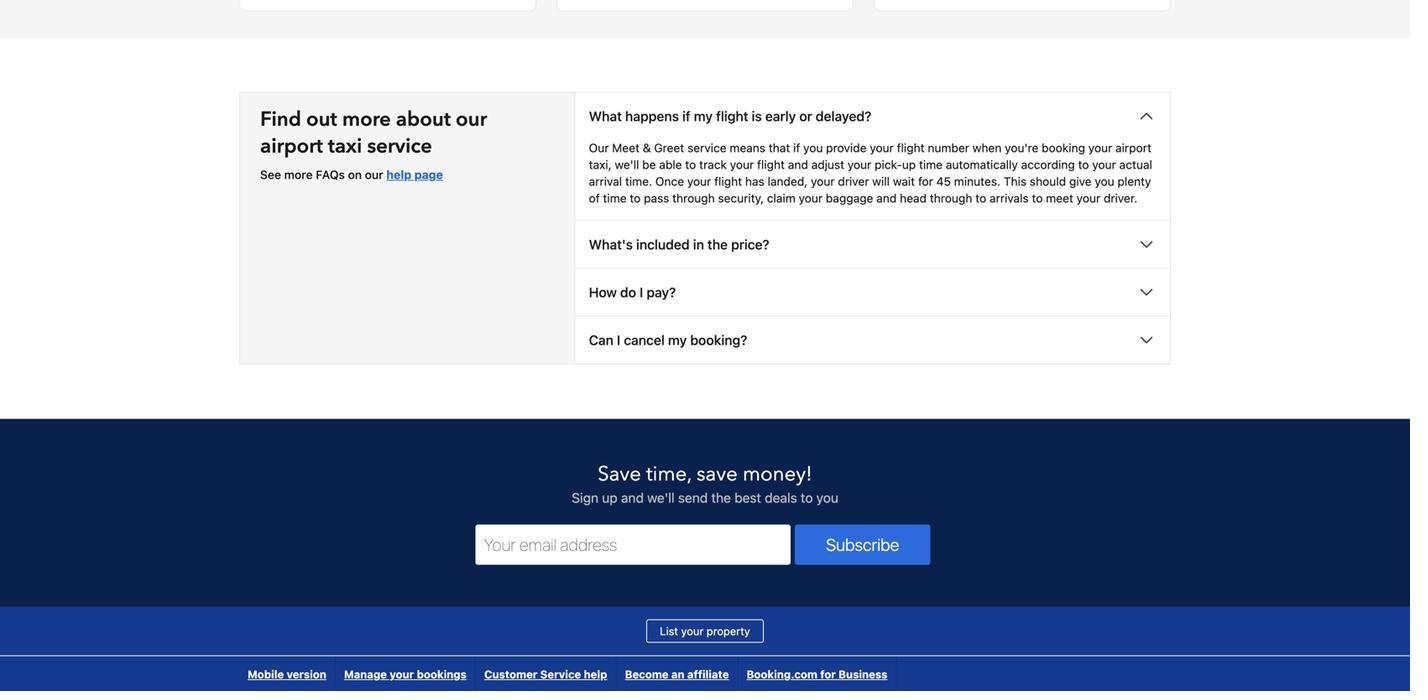 Task type: describe. For each thing, give the bounding box(es) containing it.
for inside save time, save money! footer
[[821, 669, 836, 682]]

save
[[697, 461, 738, 489]]

early
[[766, 109, 796, 124]]

meet
[[1046, 192, 1074, 206]]

provide
[[826, 141, 867, 155]]

your left the actual
[[1093, 158, 1117, 172]]

automatically
[[946, 158, 1018, 172]]

become an affiliate link
[[617, 657, 738, 692]]

airport inside find out more about our airport taxi service see more faqs on our help page
[[260, 133, 323, 161]]

1 horizontal spatial more
[[342, 106, 391, 134]]

property
[[707, 626, 751, 638]]

Your email address email field
[[476, 525, 791, 566]]

1 vertical spatial our
[[365, 168, 384, 182]]

arrival
[[589, 175, 622, 189]]

customer service help link
[[476, 657, 616, 692]]

to inside the save time, save money! sign up and we'll send the best deals to you
[[801, 491, 813, 507]]

the inside the save time, save money! sign up and we'll send the best deals to you
[[712, 491, 731, 507]]

our
[[589, 141, 609, 155]]

means
[[730, 141, 766, 155]]

for inside our meet & greet service means that if you provide your flight number when you're booking your airport taxi, we'll be able to track your flight and adjust your pick-up time automatically according to your actual arrival time. once your flight has landed, your driver will wait for 45 minutes. this should give you plenty of time to pass through security, claim your baggage and head through to arrivals to meet your driver.
[[919, 175, 934, 189]]

version
[[287, 669, 327, 682]]

your down means
[[730, 158, 754, 172]]

landed,
[[768, 175, 808, 189]]

head
[[900, 192, 927, 206]]

flight up security, on the top of the page
[[715, 175, 742, 189]]

what's included in the price? button
[[576, 221, 1171, 268]]

find
[[260, 106, 301, 134]]

2 through from the left
[[930, 192, 973, 206]]

manage
[[344, 669, 387, 682]]

help page link
[[387, 168, 443, 182]]

faqs
[[316, 168, 345, 182]]

on
[[348, 168, 362, 182]]

&
[[643, 141, 651, 155]]

manage your bookings
[[344, 669, 467, 682]]

help inside save time, save money! footer
[[584, 669, 608, 682]]

will
[[873, 175, 890, 189]]

number
[[928, 141, 970, 155]]

1 vertical spatial you
[[1095, 175, 1115, 189]]

service inside our meet & greet service means that if you provide your flight number when you're booking your airport taxi, we'll be able to track your flight and adjust your pick-up time automatically according to your actual arrival time. once your flight has landed, your driver will wait for 45 minutes. this should give you plenty of time to pass through security, claim your baggage and head through to arrivals to meet your driver.
[[688, 141, 727, 155]]

able
[[659, 158, 682, 172]]

manage your bookings link
[[336, 657, 475, 692]]

list your property link
[[647, 620, 764, 644]]

adjust
[[812, 158, 845, 172]]

to up give
[[1079, 158, 1090, 172]]

subscribe
[[826, 536, 900, 555]]

your down the landed,
[[799, 192, 823, 206]]

be
[[643, 158, 656, 172]]

1 vertical spatial and
[[877, 192, 897, 206]]

i inside dropdown button
[[640, 285, 643, 301]]

up inside our meet & greet service means that if you provide your flight number when you're booking your airport taxi, we'll be able to track your flight and adjust your pick-up time automatically according to your actual arrival time. once your flight has landed, your driver will wait for 45 minutes. this should give you plenty of time to pass through security, claim your baggage and head through to arrivals to meet your driver.
[[903, 158, 916, 172]]

and inside the save time, save money! sign up and we'll send the best deals to you
[[621, 491, 644, 507]]

this
[[1004, 175, 1027, 189]]

that
[[769, 141, 790, 155]]

can i cancel my booking?
[[589, 333, 748, 349]]

how do i pay?
[[589, 285, 676, 301]]

included
[[636, 237, 690, 253]]

flight up pick-
[[897, 141, 925, 155]]

0 vertical spatial you
[[804, 141, 823, 155]]

claim
[[767, 192, 796, 206]]

driver
[[838, 175, 869, 189]]

your right booking
[[1089, 141, 1113, 155]]

what's
[[589, 237, 633, 253]]

what happens if my flight is early or delayed? element
[[576, 140, 1171, 221]]

flight down the that
[[757, 158, 785, 172]]

if inside our meet & greet service means that if you provide your flight number when you're booking your airport taxi, we'll be able to track your flight and adjust your pick-up time automatically according to your actual arrival time. once your flight has landed, your driver will wait for 45 minutes. this should give you plenty of time to pass through security, claim your baggage and head through to arrivals to meet your driver.
[[794, 141, 801, 155]]

can i cancel my booking? button
[[576, 317, 1171, 364]]

the inside dropdown button
[[708, 237, 728, 253]]

happens
[[626, 109, 679, 124]]

how do i pay? button
[[576, 269, 1171, 316]]

time,
[[646, 461, 692, 489]]

your down give
[[1077, 192, 1101, 206]]

is
[[752, 109, 762, 124]]

0 vertical spatial time
[[919, 158, 943, 172]]

once
[[656, 175, 684, 189]]

wait
[[893, 175, 915, 189]]

our meet & greet service means that if you provide your flight number when you're booking your airport taxi, we'll be able to track your flight and adjust your pick-up time automatically according to your actual arrival time. once your flight has landed, your driver will wait for 45 minutes. this should give you plenty of time to pass through security, claim your baggage and head through to arrivals to meet your driver.
[[589, 141, 1153, 206]]

can
[[589, 333, 614, 349]]

security,
[[718, 192, 764, 206]]

we'll inside the save time, save money! sign up and we'll send the best deals to you
[[648, 491, 675, 507]]

driver.
[[1104, 192, 1138, 206]]

45
[[937, 175, 951, 189]]

when
[[973, 141, 1002, 155]]

track
[[700, 158, 727, 172]]

in
[[693, 237, 704, 253]]

deals
[[765, 491, 798, 507]]

to down minutes.
[[976, 192, 987, 206]]

what happens if my flight is early or delayed?
[[589, 109, 872, 124]]

delayed?
[[816, 109, 872, 124]]

0 horizontal spatial time
[[603, 192, 627, 206]]

airport inside our meet & greet service means that if you provide your flight number when you're booking your airport taxi, we'll be able to track your flight and adjust your pick-up time automatically according to your actual arrival time. once your flight has landed, your driver will wait for 45 minutes. this should give you plenty of time to pass through security, claim your baggage and head through to arrivals to meet your driver.
[[1116, 141, 1152, 155]]

actual
[[1120, 158, 1153, 172]]

to down should
[[1032, 192, 1043, 206]]

according
[[1022, 158, 1075, 172]]



Task type: locate. For each thing, give the bounding box(es) containing it.
up up wait
[[903, 158, 916, 172]]

1 horizontal spatial if
[[794, 141, 801, 155]]

the right in
[[708, 237, 728, 253]]

become an affiliate
[[625, 669, 729, 682]]

0 horizontal spatial i
[[617, 333, 621, 349]]

my inside dropdown button
[[694, 109, 713, 124]]

help right service
[[584, 669, 608, 682]]

2 horizontal spatial and
[[877, 192, 897, 206]]

you
[[804, 141, 823, 155], [1095, 175, 1115, 189], [817, 491, 839, 507]]

0 horizontal spatial help
[[387, 168, 412, 182]]

my up track
[[694, 109, 713, 124]]

1 vertical spatial if
[[794, 141, 801, 155]]

1 horizontal spatial my
[[694, 109, 713, 124]]

we'll down meet
[[615, 158, 639, 172]]

arrivals
[[990, 192, 1029, 206]]

navigation containing mobile version
[[239, 657, 897, 692]]

subscribe button
[[795, 525, 931, 566]]

help left page at the top left
[[387, 168, 412, 182]]

give
[[1070, 175, 1092, 189]]

taxi,
[[589, 158, 612, 172]]

list
[[660, 626, 678, 638]]

service
[[541, 669, 581, 682]]

cancel
[[624, 333, 665, 349]]

the down save
[[712, 491, 731, 507]]

0 horizontal spatial more
[[284, 168, 313, 182]]

see
[[260, 168, 281, 182]]

0 horizontal spatial service
[[367, 133, 432, 161]]

the
[[708, 237, 728, 253], [712, 491, 731, 507]]

our right about
[[456, 106, 487, 134]]

0 vertical spatial the
[[708, 237, 728, 253]]

0 vertical spatial help
[[387, 168, 412, 182]]

and
[[788, 158, 809, 172], [877, 192, 897, 206], [621, 491, 644, 507]]

to right able
[[686, 158, 696, 172]]

minutes.
[[955, 175, 1001, 189]]

business
[[839, 669, 888, 682]]

do
[[621, 285, 637, 301]]

1 vertical spatial we'll
[[648, 491, 675, 507]]

booking
[[1042, 141, 1086, 155]]

0 horizontal spatial we'll
[[615, 158, 639, 172]]

1 vertical spatial for
[[821, 669, 836, 682]]

2 vertical spatial and
[[621, 491, 644, 507]]

1 horizontal spatial we'll
[[648, 491, 675, 507]]

flight left is on the top right of the page
[[716, 109, 749, 124]]

mobile version
[[248, 669, 327, 682]]

for left business on the right bottom
[[821, 669, 836, 682]]

navigation inside save time, save money! footer
[[239, 657, 897, 692]]

time up 45
[[919, 158, 943, 172]]

how
[[589, 285, 617, 301]]

1 horizontal spatial for
[[919, 175, 934, 189]]

and down save
[[621, 491, 644, 507]]

help
[[387, 168, 412, 182], [584, 669, 608, 682]]

mobile version link
[[239, 657, 335, 692]]

1 vertical spatial help
[[584, 669, 608, 682]]

through down 45
[[930, 192, 973, 206]]

should
[[1030, 175, 1067, 189]]

about
[[396, 106, 451, 134]]

find out more about our airport taxi service see more faqs on our help page
[[260, 106, 487, 182]]

airport up the actual
[[1116, 141, 1152, 155]]

if right happens
[[683, 109, 691, 124]]

your down track
[[688, 175, 711, 189]]

if right the that
[[794, 141, 801, 155]]

0 vertical spatial my
[[694, 109, 713, 124]]

flight inside what happens if my flight is early or delayed? dropdown button
[[716, 109, 749, 124]]

0 vertical spatial for
[[919, 175, 934, 189]]

pay?
[[647, 285, 676, 301]]

affiliate
[[688, 669, 729, 682]]

help inside find out more about our airport taxi service see more faqs on our help page
[[387, 168, 412, 182]]

has
[[746, 175, 765, 189]]

you're
[[1005, 141, 1039, 155]]

you inside the save time, save money! sign up and we'll send the best deals to you
[[817, 491, 839, 507]]

save time, save money! sign up and we'll send the best deals to you
[[572, 461, 839, 507]]

1 vertical spatial my
[[668, 333, 687, 349]]

my inside dropdown button
[[668, 333, 687, 349]]

what
[[589, 109, 622, 124]]

1 horizontal spatial up
[[903, 158, 916, 172]]

1 horizontal spatial airport
[[1116, 141, 1152, 155]]

0 horizontal spatial through
[[673, 192, 715, 206]]

0 vertical spatial i
[[640, 285, 643, 301]]

1 horizontal spatial our
[[456, 106, 487, 134]]

bookings
[[417, 669, 467, 682]]

service up track
[[688, 141, 727, 155]]

0 horizontal spatial up
[[602, 491, 618, 507]]

what's included in the price?
[[589, 237, 770, 253]]

booking.com for business link
[[739, 657, 896, 692]]

send
[[678, 491, 708, 507]]

page
[[415, 168, 443, 182]]

my
[[694, 109, 713, 124], [668, 333, 687, 349]]

for
[[919, 175, 934, 189], [821, 669, 836, 682]]

your up driver
[[848, 158, 872, 172]]

save time, save money! footer
[[0, 419, 1411, 692]]

my right cancel on the left of the page
[[668, 333, 687, 349]]

customer service help
[[484, 669, 608, 682]]

mobile
[[248, 669, 284, 682]]

0 horizontal spatial airport
[[260, 133, 323, 161]]

0 vertical spatial our
[[456, 106, 487, 134]]

become
[[625, 669, 669, 682]]

0 horizontal spatial if
[[683, 109, 691, 124]]

best
[[735, 491, 762, 507]]

greet
[[654, 141, 685, 155]]

1 vertical spatial time
[[603, 192, 627, 206]]

0 vertical spatial more
[[342, 106, 391, 134]]

customer
[[484, 669, 538, 682]]

0 horizontal spatial and
[[621, 491, 644, 507]]

price?
[[732, 237, 770, 253]]

if inside dropdown button
[[683, 109, 691, 124]]

booking.com
[[747, 669, 818, 682]]

more
[[342, 106, 391, 134], [284, 168, 313, 182]]

taxi
[[328, 133, 362, 161]]

2 vertical spatial you
[[817, 491, 839, 507]]

booking.com for business
[[747, 669, 888, 682]]

what happens if my flight is early or delayed? button
[[576, 93, 1171, 140]]

more right out
[[342, 106, 391, 134]]

airport up see
[[260, 133, 323, 161]]

1 horizontal spatial help
[[584, 669, 608, 682]]

your down the adjust
[[811, 175, 835, 189]]

up right sign
[[602, 491, 618, 507]]

your up pick-
[[870, 141, 894, 155]]

you right deals
[[817, 491, 839, 507]]

your
[[870, 141, 894, 155], [1089, 141, 1113, 155], [730, 158, 754, 172], [848, 158, 872, 172], [1093, 158, 1117, 172], [688, 175, 711, 189], [811, 175, 835, 189], [799, 192, 823, 206], [1077, 192, 1101, 206], [681, 626, 704, 638], [390, 669, 414, 682]]

meet
[[612, 141, 640, 155]]

to down time.
[[630, 192, 641, 206]]

my for booking?
[[668, 333, 687, 349]]

0 horizontal spatial for
[[821, 669, 836, 682]]

our
[[456, 106, 487, 134], [365, 168, 384, 182]]

we'll inside our meet & greet service means that if you provide your flight number when you're booking your airport taxi, we'll be able to track your flight and adjust your pick-up time automatically according to your actual arrival time. once your flight has landed, your driver will wait for 45 minutes. this should give you plenty of time to pass through security, claim your baggage and head through to arrivals to meet your driver.
[[615, 158, 639, 172]]

if
[[683, 109, 691, 124], [794, 141, 801, 155]]

your right list
[[681, 626, 704, 638]]

1 horizontal spatial i
[[640, 285, 643, 301]]

or
[[800, 109, 813, 124]]

0 vertical spatial up
[[903, 158, 916, 172]]

1 horizontal spatial time
[[919, 158, 943, 172]]

navigation
[[239, 657, 897, 692]]

you up the driver.
[[1095, 175, 1115, 189]]

i inside dropdown button
[[617, 333, 621, 349]]

my for flight
[[694, 109, 713, 124]]

to right deals
[[801, 491, 813, 507]]

1 vertical spatial the
[[712, 491, 731, 507]]

1 through from the left
[[673, 192, 715, 206]]

service up help page link
[[367, 133, 432, 161]]

plenty
[[1118, 175, 1152, 189]]

0 vertical spatial and
[[788, 158, 809, 172]]

1 horizontal spatial through
[[930, 192, 973, 206]]

service inside find out more about our airport taxi service see more faqs on our help page
[[367, 133, 432, 161]]

an
[[672, 669, 685, 682]]

our right on
[[365, 168, 384, 182]]

more right see
[[284, 168, 313, 182]]

for left 45
[[919, 175, 934, 189]]

out
[[306, 106, 337, 134]]

i right can
[[617, 333, 621, 349]]

1 horizontal spatial and
[[788, 158, 809, 172]]

and down the will
[[877, 192, 897, 206]]

to
[[686, 158, 696, 172], [1079, 158, 1090, 172], [630, 192, 641, 206], [976, 192, 987, 206], [1032, 192, 1043, 206], [801, 491, 813, 507]]

through down once
[[673, 192, 715, 206]]

up inside the save time, save money! sign up and we'll send the best deals to you
[[602, 491, 618, 507]]

list your property
[[660, 626, 751, 638]]

and up the landed,
[[788, 158, 809, 172]]

pick-
[[875, 158, 903, 172]]

pass
[[644, 192, 669, 206]]

i right do on the left of the page
[[640, 285, 643, 301]]

sign
[[572, 491, 599, 507]]

1 vertical spatial i
[[617, 333, 621, 349]]

0 vertical spatial if
[[683, 109, 691, 124]]

0 vertical spatial we'll
[[615, 158, 639, 172]]

your right manage
[[390, 669, 414, 682]]

baggage
[[826, 192, 874, 206]]

1 vertical spatial up
[[602, 491, 618, 507]]

0 horizontal spatial my
[[668, 333, 687, 349]]

we'll
[[615, 158, 639, 172], [648, 491, 675, 507]]

we'll down time, at the bottom left
[[648, 491, 675, 507]]

1 horizontal spatial service
[[688, 141, 727, 155]]

0 horizontal spatial our
[[365, 168, 384, 182]]

of
[[589, 192, 600, 206]]

service
[[367, 133, 432, 161], [688, 141, 727, 155]]

1 vertical spatial more
[[284, 168, 313, 182]]

you up the adjust
[[804, 141, 823, 155]]

time down arrival
[[603, 192, 627, 206]]

time.
[[626, 175, 652, 189]]



Task type: vqa. For each thing, say whether or not it's contained in the screenshot.
included
yes



